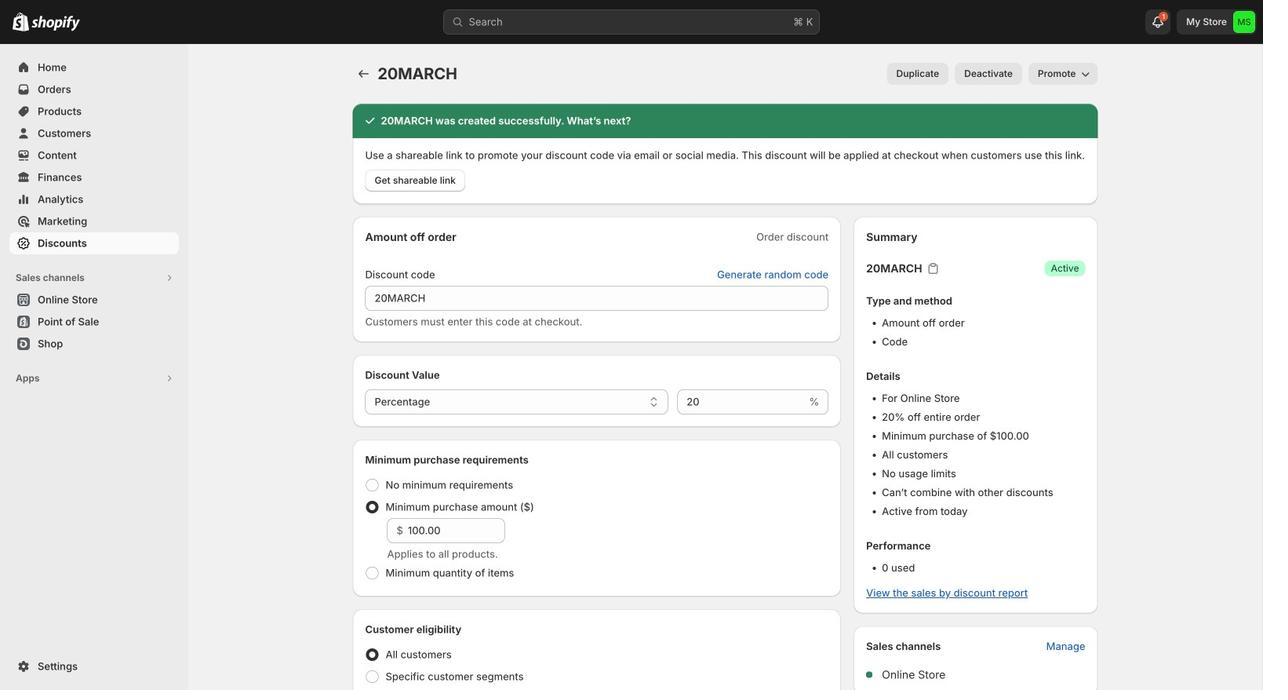 Task type: describe. For each thing, give the bounding box(es) containing it.
1 horizontal spatial shopify image
[[31, 16, 80, 31]]

0 horizontal spatial shopify image
[[13, 12, 29, 31]]



Task type: locate. For each thing, give the bounding box(es) containing it.
my store image
[[1234, 11, 1256, 33]]

0.00 text field
[[408, 518, 505, 543]]

None text field
[[365, 286, 829, 311]]

shopify image
[[13, 12, 29, 31], [31, 16, 80, 31]]

None text field
[[678, 389, 806, 414]]



Task type: vqa. For each thing, say whether or not it's contained in the screenshot.
"settings" dialog
no



